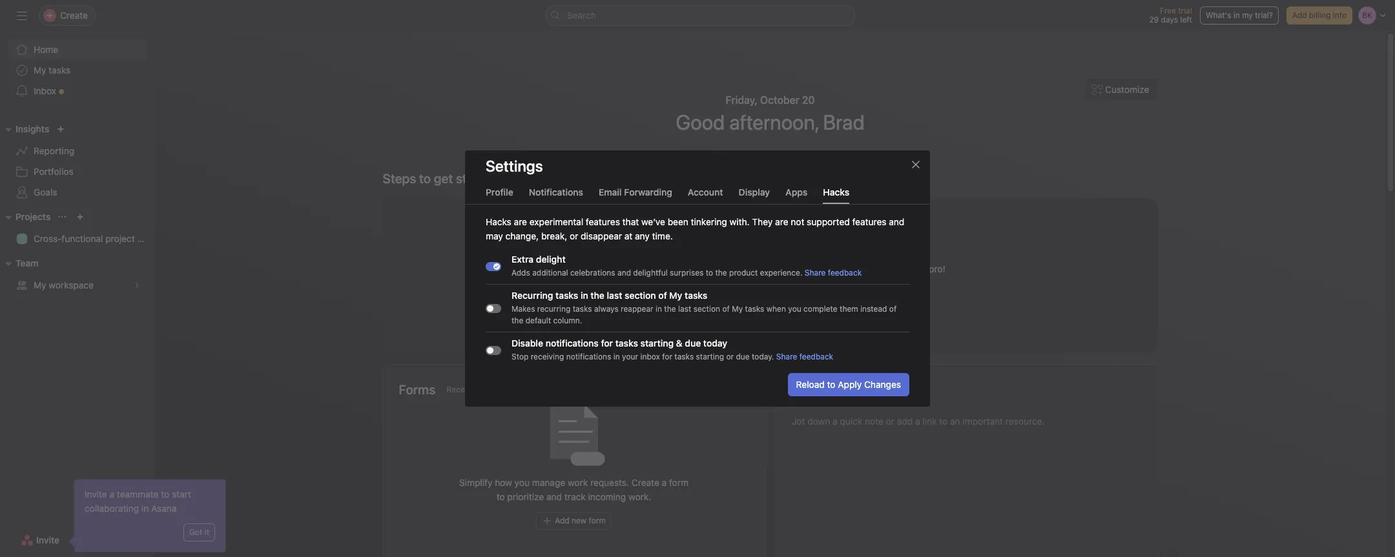 Task type: locate. For each thing, give the bounding box(es) containing it.
you've
[[627, 264, 654, 275]]

switch left adds
[[486, 262, 501, 271]]

may
[[486, 231, 503, 242]]

0 horizontal spatial of
[[658, 290, 667, 301]]

hacks up may
[[486, 216, 511, 227]]

to inside "simplify how you manage work requests. create a form to prioritize and track incoming work."
[[496, 492, 505, 502]]

notifications button
[[529, 187, 583, 204]]

are up change,
[[514, 216, 527, 227]]

the left beginner
[[704, 264, 717, 275]]

1 horizontal spatial features
[[852, 216, 886, 227]]

share right today. on the bottom right of page
[[776, 352, 797, 362]]

2 features from the left
[[852, 216, 886, 227]]

my
[[34, 65, 46, 76], [34, 280, 46, 291], [669, 290, 682, 301], [732, 304, 743, 314]]

1 vertical spatial asana
[[151, 503, 177, 514]]

0 vertical spatial brad
[[823, 110, 865, 134]]

1 horizontal spatial last
[[678, 304, 691, 314]]

1 horizontal spatial you
[[788, 304, 801, 314]]

0 horizontal spatial features
[[586, 216, 620, 227]]

in inside button
[[1234, 10, 1240, 20]]

reload
[[796, 379, 825, 390]]

add left the billing
[[1292, 10, 1307, 20]]

to left start
[[161, 489, 169, 500]]

in left 'my'
[[1234, 10, 1240, 20]]

last
[[607, 290, 622, 301], [678, 304, 691, 314]]

manage
[[532, 477, 565, 488]]

feedback up reload
[[799, 352, 833, 362]]

my inside my tasks link
[[34, 65, 46, 76]]

0 horizontal spatial a
[[110, 489, 114, 500]]

1 horizontal spatial of
[[722, 304, 730, 314]]

1 horizontal spatial add
[[1292, 10, 1307, 20]]

form right create
[[669, 477, 689, 488]]

share feedback link
[[805, 268, 862, 278], [776, 352, 833, 362]]

afternoon,
[[729, 110, 819, 134]]

to down how
[[496, 492, 505, 502]]

1 vertical spatial section
[[693, 304, 720, 314]]

switch for extra delight
[[486, 262, 501, 271]]

1 horizontal spatial share
[[805, 268, 826, 278]]

1 horizontal spatial due
[[736, 352, 750, 362]]

friday,
[[726, 94, 758, 106]]

to left apply
[[827, 379, 835, 390]]

notifications down column.
[[546, 338, 599, 349]]

0 vertical spatial share
[[805, 268, 826, 278]]

section right the more
[[693, 304, 720, 314]]

hacks for hacks
[[823, 187, 849, 198]]

0 horizontal spatial for
[[601, 338, 613, 349]]

in inside disable notifications for tasks starting & due today stop receiving notifications in your inbox for tasks starting or due today. share feedback
[[613, 352, 620, 362]]

and up an
[[889, 216, 904, 227]]

and down manage
[[546, 492, 562, 502]]

0 horizontal spatial starting
[[640, 338, 674, 349]]

team
[[16, 258, 39, 269]]

0 horizontal spatial brad
[[693, 238, 725, 256]]

0 vertical spatial asana
[[901, 264, 926, 275]]

1 vertical spatial switch
[[486, 304, 501, 313]]

2 horizontal spatial of
[[889, 304, 897, 314]]

hacks up supported
[[823, 187, 849, 198]]

course.
[[759, 264, 790, 275]]

notifications right receiving
[[566, 352, 611, 362]]

0 vertical spatial and
[[889, 216, 904, 227]]

are left not
[[775, 216, 788, 227]]

stop
[[512, 352, 529, 362]]

how
[[495, 477, 512, 488]]

workspace
[[49, 280, 94, 291]]

1 vertical spatial add
[[555, 516, 569, 526]]

been
[[668, 216, 688, 227]]

and left delightful
[[617, 268, 631, 278]]

0 vertical spatial feedback
[[828, 268, 862, 278]]

1 vertical spatial or
[[726, 352, 734, 362]]

due right "&"
[[685, 338, 701, 349]]

invite inside the invite a teammate to start collaborating in asana got it
[[85, 489, 107, 500]]

project
[[105, 233, 135, 244]]

become
[[852, 264, 886, 275]]

0 horizontal spatial due
[[685, 338, 701, 349]]

of down delightful
[[658, 290, 667, 301]]

1 horizontal spatial form
[[669, 477, 689, 488]]

adds
[[512, 268, 530, 278]]

keep
[[792, 264, 813, 275]]

makes
[[512, 304, 535, 314]]

a up collaborating
[[110, 489, 114, 500]]

0 vertical spatial due
[[685, 338, 701, 349]]

in down the celebrations
[[581, 290, 588, 301]]

1 features from the left
[[586, 216, 620, 227]]

portfolios
[[34, 166, 73, 177]]

1 horizontal spatial for
[[662, 352, 672, 362]]

brad inside friday, october 20 good afternoon, brad
[[823, 110, 865, 134]]

recurring
[[512, 290, 553, 301]]

to right surprises
[[706, 268, 713, 278]]

apps button
[[785, 187, 808, 204]]

switch left stop
[[486, 346, 501, 355]]

1 vertical spatial and
[[617, 268, 631, 278]]

hacks
[[823, 187, 849, 198], [486, 216, 511, 227]]

1 vertical spatial for
[[662, 352, 672, 362]]

free trial 29 days left
[[1149, 6, 1192, 25]]

1 horizontal spatial invite
[[85, 489, 107, 500]]

prioritize
[[507, 492, 544, 502]]

0 horizontal spatial invite
[[36, 535, 60, 546]]

share down your way!
[[805, 268, 826, 278]]

0 horizontal spatial hacks
[[486, 216, 511, 227]]

0 horizontal spatial section
[[625, 290, 656, 301]]

features right supported
[[852, 216, 886, 227]]

section up reappear
[[625, 290, 656, 301]]

or down today
[[726, 352, 734, 362]]

you up prioritize
[[515, 477, 530, 488]]

1 vertical spatial share
[[776, 352, 797, 362]]

feedback down your way!
[[828, 268, 862, 278]]

0 horizontal spatial share
[[776, 352, 797, 362]]

team button
[[0, 256, 39, 271]]

requests.
[[590, 477, 629, 488]]

due left today. on the bottom right of page
[[736, 352, 750, 362]]

or
[[570, 231, 578, 242], [726, 352, 734, 362]]

0 vertical spatial last
[[607, 290, 622, 301]]

2 horizontal spatial and
[[889, 216, 904, 227]]

great
[[627, 238, 665, 256]]

asana down start
[[151, 503, 177, 514]]

you right when
[[788, 304, 801, 314]]

and inside "simplify how you manage work requests. create a form to prioritize and track incoming work."
[[546, 492, 562, 502]]

hide sidebar image
[[17, 10, 27, 21]]

1 vertical spatial invite
[[36, 535, 60, 546]]

what's
[[1206, 10, 1231, 20]]

supported
[[807, 216, 850, 227]]

to right going
[[842, 264, 850, 275]]

the left "product"
[[715, 268, 727, 278]]

1 vertical spatial a
[[110, 489, 114, 500]]

beginner
[[720, 264, 756, 275]]

form right new
[[589, 516, 606, 526]]

for right 'inbox'
[[662, 352, 672, 362]]

share
[[805, 268, 826, 278], [776, 352, 797, 362]]

of right instead
[[889, 304, 897, 314]]

1 vertical spatial form
[[589, 516, 606, 526]]

october
[[760, 94, 800, 106]]

in down the teammate
[[141, 503, 149, 514]]

1 horizontal spatial a
[[662, 477, 667, 488]]

0 horizontal spatial form
[[589, 516, 606, 526]]

settings
[[486, 157, 543, 175]]

of
[[658, 290, 667, 301], [722, 304, 730, 314], [889, 304, 897, 314]]

notifications
[[529, 187, 583, 198]]

invite for invite
[[36, 535, 60, 546]]

1 horizontal spatial or
[[726, 352, 734, 362]]

inbox link
[[8, 81, 147, 101]]

functional
[[62, 233, 103, 244]]

column.
[[553, 316, 582, 326]]

when
[[767, 304, 786, 314]]

0 vertical spatial starting
[[640, 338, 674, 349]]

0 vertical spatial for
[[601, 338, 613, 349]]

2 vertical spatial switch
[[486, 346, 501, 355]]

the inside extra delight adds additional celebrations and delightful surprises to the product experience. share feedback
[[715, 268, 727, 278]]

1 horizontal spatial and
[[617, 268, 631, 278]]

0 horizontal spatial add
[[555, 516, 569, 526]]

work
[[568, 477, 588, 488]]

0 horizontal spatial or
[[570, 231, 578, 242]]

break,
[[541, 231, 567, 242]]

invite inside button
[[36, 535, 60, 546]]

1 vertical spatial hacks
[[486, 216, 511, 227]]

friday, october 20 good afternoon, brad
[[676, 94, 865, 134]]

with.
[[730, 216, 750, 227]]

switch
[[486, 262, 501, 271], [486, 304, 501, 313], [486, 346, 501, 355]]

add for add billing info
[[1292, 10, 1307, 20]]

2 vertical spatial and
[[546, 492, 562, 502]]

my up 'inbox'
[[34, 65, 46, 76]]

job
[[668, 238, 690, 256]]

more
[[667, 298, 688, 309]]

0 horizontal spatial and
[[546, 492, 562, 502]]

share feedback link up reload
[[776, 352, 833, 362]]

3 switch from the top
[[486, 346, 501, 355]]

a inside "simplify how you manage work requests. create a form to prioritize and track incoming work."
[[662, 477, 667, 488]]

a inside the invite a teammate to start collaborating in asana got it
[[110, 489, 114, 500]]

steps
[[383, 171, 416, 186]]

goals
[[34, 187, 57, 198]]

1 horizontal spatial are
[[775, 216, 788, 227]]

my down team
[[34, 280, 46, 291]]

1 vertical spatial you
[[515, 477, 530, 488]]

0 horizontal spatial are
[[514, 216, 527, 227]]

share feedback link down your way!
[[805, 268, 862, 278]]

2 switch from the top
[[486, 304, 501, 313]]

a
[[662, 477, 667, 488], [110, 489, 114, 500]]

in left 'your'
[[613, 352, 620, 362]]

starting down today
[[696, 352, 724, 362]]

share feedback link for today
[[776, 352, 833, 362]]

recurring tasks in the last section of my tasks makes recurring tasks always reappear in the last section of my tasks when you complete them instead of the default column.
[[512, 290, 897, 326]]

email
[[599, 187, 622, 198]]

reporting link
[[8, 141, 147, 161]]

1 horizontal spatial brad
[[823, 110, 865, 134]]

customize
[[1105, 84, 1149, 95]]

0 vertical spatial hacks
[[823, 187, 849, 198]]

simplify
[[459, 477, 492, 488]]

1 vertical spatial share feedback link
[[776, 352, 833, 362]]

1 horizontal spatial asana
[[901, 264, 926, 275]]

switch left makes
[[486, 304, 501, 313]]

due
[[685, 338, 701, 349], [736, 352, 750, 362]]

1 switch from the top
[[486, 262, 501, 271]]

additional
[[532, 268, 568, 278]]

0 vertical spatial form
[[669, 477, 689, 488]]

changes
[[864, 379, 901, 390]]

1 vertical spatial starting
[[696, 352, 724, 362]]

starting up 'inbox'
[[640, 338, 674, 349]]

&
[[676, 338, 682, 349]]

feedback inside extra delight adds additional celebrations and delightful surprises to the product experience. share feedback
[[828, 268, 862, 278]]

got
[[189, 528, 202, 537]]

display
[[739, 187, 770, 198]]

0 vertical spatial notifications
[[546, 338, 599, 349]]

you inside "simplify how you manage work requests. create a form to prioritize and track incoming work."
[[515, 477, 530, 488]]

add left new
[[555, 516, 569, 526]]

you're
[[728, 238, 771, 256]]

steps
[[690, 298, 713, 309]]

good
[[676, 110, 725, 134]]

1 horizontal spatial starting
[[696, 352, 724, 362]]

time.
[[652, 231, 673, 242]]

1 horizontal spatial section
[[693, 304, 720, 314]]

inbox
[[34, 85, 56, 96]]

a right create
[[662, 477, 667, 488]]

0 vertical spatial you
[[788, 304, 801, 314]]

asana right an
[[901, 264, 926, 275]]

0 vertical spatial share feedback link
[[805, 268, 862, 278]]

that
[[622, 216, 639, 227]]

0 vertical spatial or
[[570, 231, 578, 242]]

celebrations
[[570, 268, 615, 278]]

0 vertical spatial switch
[[486, 262, 501, 271]]

features up disappear
[[586, 216, 620, 227]]

1 vertical spatial feedback
[[799, 352, 833, 362]]

of right steps
[[722, 304, 730, 314]]

for down the always
[[601, 338, 613, 349]]

hacks inside hacks are experimental features that we've been tinkering with. they are not supported features and may change, break, or disappear at any time.
[[486, 216, 511, 227]]

0 vertical spatial invite
[[85, 489, 107, 500]]

my workspace link
[[8, 275, 147, 296]]

1 vertical spatial last
[[678, 304, 691, 314]]

reload to apply changes
[[796, 379, 901, 390]]

hacks for hacks are experimental features that we've been tinkering with. they are not supported features and may change, break, or disappear at any time.
[[486, 216, 511, 227]]

your way!
[[795, 238, 861, 256]]

insights element
[[0, 118, 155, 205]]

0 horizontal spatial you
[[515, 477, 530, 488]]

0 vertical spatial add
[[1292, 10, 1307, 20]]

0 vertical spatial a
[[662, 477, 667, 488]]

for
[[601, 338, 613, 349], [662, 352, 672, 362]]

close image
[[911, 160, 921, 170]]

got it button
[[183, 524, 215, 542]]

1 horizontal spatial hacks
[[823, 187, 849, 198]]

0 horizontal spatial asana
[[151, 503, 177, 514]]

to inside reload to apply changes "button"
[[827, 379, 835, 390]]

feedback inside disable notifications for tasks starting & due today stop receiving notifications in your inbox for tasks starting or due today. share feedback
[[799, 352, 833, 362]]

tasks
[[49, 65, 71, 76], [556, 290, 578, 301], [685, 290, 707, 301], [573, 304, 592, 314], [745, 304, 764, 314], [615, 338, 638, 349], [675, 352, 694, 362]]

the down makes
[[512, 316, 523, 326]]

notepad
[[835, 382, 883, 397]]

invite a teammate to start collaborating in asana tooltip
[[70, 480, 225, 552]]

or right 'break,'
[[570, 231, 578, 242]]



Task type: describe. For each thing, give the bounding box(es) containing it.
steps to get started
[[383, 171, 498, 186]]

unlock
[[635, 298, 664, 309]]

and inside hacks are experimental features that we've been tinkering with. they are not supported features and may change, break, or disappear at any time.
[[889, 216, 904, 227]]

great job brad you're on your way!
[[627, 238, 861, 256]]

incoming
[[588, 492, 626, 502]]

your
[[622, 352, 638, 362]]

days
[[1161, 15, 1178, 25]]

insights button
[[0, 121, 49, 137]]

switch for recurring tasks in the last section of my tasks
[[486, 304, 501, 313]]

2 are from the left
[[775, 216, 788, 227]]

apps
[[785, 187, 808, 198]]

to inside the invite a teammate to start collaborating in asana got it
[[161, 489, 169, 500]]

asana inside the invite a teammate to start collaborating in asana got it
[[151, 503, 177, 514]]

in inside the invite a teammate to start collaborating in asana got it
[[141, 503, 149, 514]]

private notepad
[[792, 382, 883, 397]]

my inside my workspace link
[[34, 280, 46, 291]]

you've completed the beginner course. keep going to become an asana pro!
[[627, 264, 945, 275]]

1 vertical spatial brad
[[693, 238, 725, 256]]

0 horizontal spatial last
[[607, 290, 622, 301]]

share inside extra delight adds additional celebrations and delightful surprises to the product experience. share feedback
[[805, 268, 826, 278]]

forms
[[399, 382, 435, 397]]

private
[[792, 382, 832, 397]]

they
[[752, 216, 773, 227]]

switch for disable notifications for tasks starting & due today
[[486, 346, 501, 355]]

my right steps
[[732, 304, 743, 314]]

receiving
[[531, 352, 564, 362]]

delightful
[[633, 268, 668, 278]]

tasks inside global element
[[49, 65, 71, 76]]

in left the more
[[656, 304, 662, 314]]

insights
[[16, 123, 49, 134]]

trial?
[[1255, 10, 1273, 20]]

and inside extra delight adds additional celebrations and delightful surprises to the product experience. share feedback
[[617, 268, 631, 278]]

search
[[567, 10, 596, 21]]

apply
[[838, 379, 862, 390]]

goals link
[[8, 182, 147, 203]]

my tasks
[[34, 65, 71, 76]]

or inside disable notifications for tasks starting & due today stop receiving notifications in your inbox for tasks starting or due today. share feedback
[[726, 352, 734, 362]]

unlock more steps button
[[627, 292, 722, 315]]

cross-functional project plan link
[[8, 229, 155, 249]]

the right unlock
[[664, 304, 676, 314]]

customize button
[[1084, 78, 1158, 101]]

surprises
[[670, 268, 704, 278]]

left
[[1180, 15, 1192, 25]]

add billing info
[[1292, 10, 1347, 20]]

extra
[[512, 254, 534, 265]]

forwarding
[[624, 187, 672, 198]]

teams element
[[0, 252, 155, 298]]

today.
[[752, 352, 774, 362]]

hacks are experimental features that we've been tinkering with. they are not supported features and may change, break, or disappear at any time.
[[486, 216, 904, 242]]

my workspace
[[34, 280, 94, 291]]

projects
[[16, 211, 51, 222]]

profile
[[486, 187, 513, 198]]

on
[[775, 238, 792, 256]]

invite for invite a teammate to start collaborating in asana got it
[[85, 489, 107, 500]]

disable
[[512, 338, 543, 349]]

1 vertical spatial due
[[736, 352, 750, 362]]

my down surprises
[[669, 290, 682, 301]]

email forwarding
[[599, 187, 672, 198]]

what's in my trial? button
[[1200, 6, 1279, 25]]

extra delight adds additional celebrations and delightful surprises to the product experience. share feedback
[[512, 254, 862, 278]]

to inside extra delight adds additional celebrations and delightful surprises to the product experience. share feedback
[[706, 268, 713, 278]]

work.
[[629, 492, 651, 502]]

always
[[594, 304, 619, 314]]

search list box
[[545, 5, 855, 26]]

track
[[564, 492, 586, 502]]

profile button
[[486, 187, 513, 204]]

unlock more steps
[[635, 298, 713, 309]]

inbox
[[640, 352, 660, 362]]

plan
[[137, 233, 155, 244]]

form inside button
[[589, 516, 606, 526]]

my tasks link
[[8, 60, 147, 81]]

add for add new form
[[555, 516, 569, 526]]

add new form button
[[536, 512, 612, 530]]

search button
[[545, 5, 855, 26]]

any
[[635, 231, 650, 242]]

share inside disable notifications for tasks starting & due today stop receiving notifications in your inbox for tasks starting or due today. share feedback
[[776, 352, 797, 362]]

1 vertical spatial notifications
[[566, 352, 611, 362]]

default
[[526, 316, 551, 326]]

share feedback link for surprises
[[805, 268, 862, 278]]

the up the always
[[591, 290, 604, 301]]

global element
[[0, 32, 155, 109]]

0 vertical spatial section
[[625, 290, 656, 301]]

portfolios link
[[8, 161, 147, 182]]

them
[[840, 304, 858, 314]]

new
[[572, 516, 587, 526]]

to right steps
[[419, 171, 431, 186]]

an
[[888, 264, 898, 275]]

product
[[729, 268, 758, 278]]

hacks button
[[823, 187, 849, 204]]

projects element
[[0, 205, 155, 252]]

experimental
[[530, 216, 583, 227]]

it
[[205, 528, 209, 537]]

account button
[[688, 187, 723, 204]]

teammate
[[117, 489, 159, 500]]

or inside hacks are experimental features that we've been tinkering with. they are not supported features and may change, break, or disappear at any time.
[[570, 231, 578, 242]]

start
[[172, 489, 191, 500]]

20
[[802, 94, 815, 106]]

get started
[[434, 171, 498, 186]]

today
[[703, 338, 727, 349]]

1 are from the left
[[514, 216, 527, 227]]

add new form
[[555, 516, 606, 526]]

billing
[[1309, 10, 1331, 20]]

29
[[1149, 15, 1159, 25]]

disappear
[[581, 231, 622, 242]]

reporting
[[34, 145, 74, 156]]

account
[[688, 187, 723, 198]]

display button
[[739, 187, 770, 204]]

going
[[816, 264, 839, 275]]

form inside "simplify how you manage work requests. create a form to prioritize and track incoming work."
[[669, 477, 689, 488]]

you inside recurring tasks in the last section of my tasks makes recurring tasks always reappear in the last section of my tasks when you complete them instead of the default column.
[[788, 304, 801, 314]]

create
[[632, 477, 659, 488]]



Task type: vqa. For each thing, say whether or not it's contained in the screenshot.
Apps 'button'
yes



